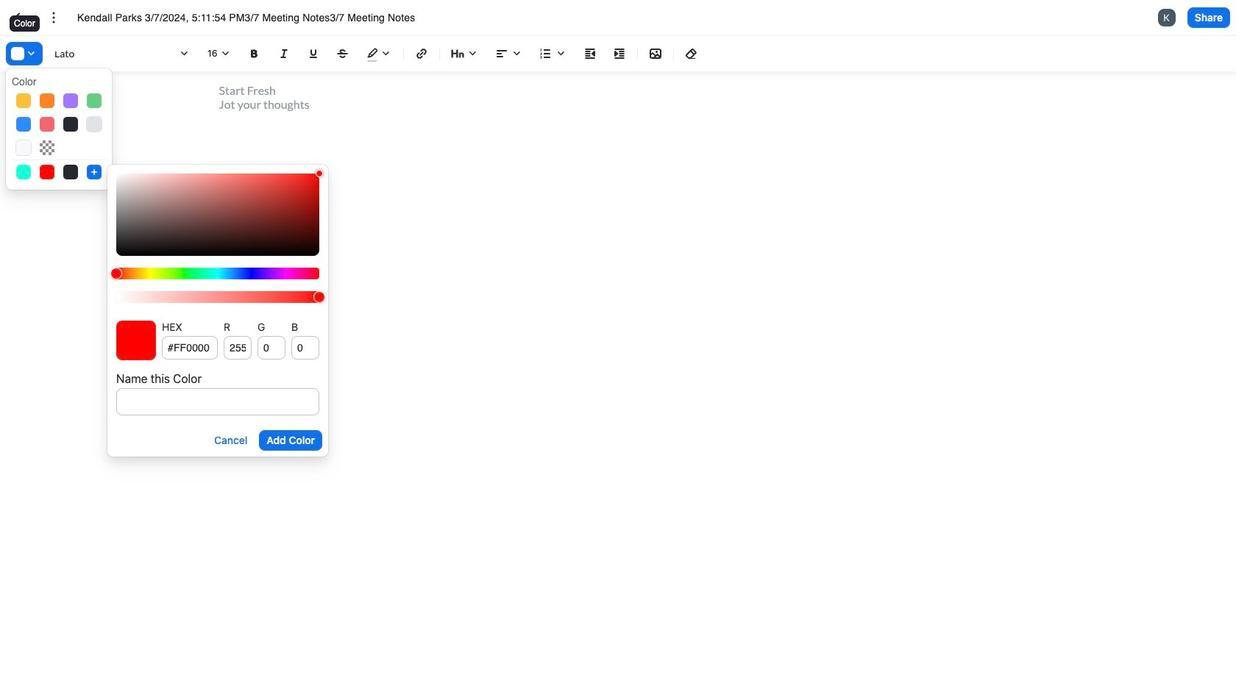 Task type: vqa. For each thing, say whether or not it's contained in the screenshot.
banner
no



Task type: describe. For each thing, give the bounding box(es) containing it.
increase indent image
[[611, 45, 629, 63]]

red menu item
[[40, 117, 54, 132]]

more image
[[45, 9, 63, 27]]

gray menu item
[[87, 117, 102, 132]]

black menu item
[[63, 117, 78, 132]]

italic image
[[275, 45, 293, 63]]

insert image image
[[647, 45, 665, 63]]

underline image
[[305, 45, 322, 63]]

clear style image
[[683, 45, 701, 63]]

kendall parks image
[[1159, 9, 1176, 27]]



Task type: locate. For each thing, give the bounding box(es) containing it.
#00ffd9ff menu item
[[16, 165, 31, 180]]

None text field
[[116, 389, 319, 416]]

strikethrough image
[[334, 45, 352, 63]]

green menu item
[[87, 93, 102, 108]]

purple menu item
[[63, 93, 78, 108]]

#ff0000 menu item
[[40, 165, 54, 180]]

link image
[[413, 45, 431, 63]]

None text field
[[77, 10, 442, 25], [162, 336, 218, 360], [77, 10, 442, 25], [162, 336, 218, 360]]

clear menu item
[[40, 141, 54, 155]]

yellow menu item
[[16, 93, 31, 108]]

None number field
[[224, 336, 252, 360], [258, 336, 286, 360], [292, 336, 319, 360], [224, 336, 252, 360], [258, 336, 286, 360], [292, 336, 319, 360]]

decrease indent image
[[582, 45, 599, 63]]

tooltip
[[8, 14, 41, 42]]

all notes image
[[9, 9, 27, 27]]

orange menu item
[[40, 93, 54, 108]]

white menu item
[[16, 141, 31, 155]]

menu
[[6, 68, 112, 190]]

bold image
[[246, 45, 264, 63]]

#252a30 menu item
[[63, 165, 78, 180]]

blue menu item
[[16, 117, 31, 132]]



